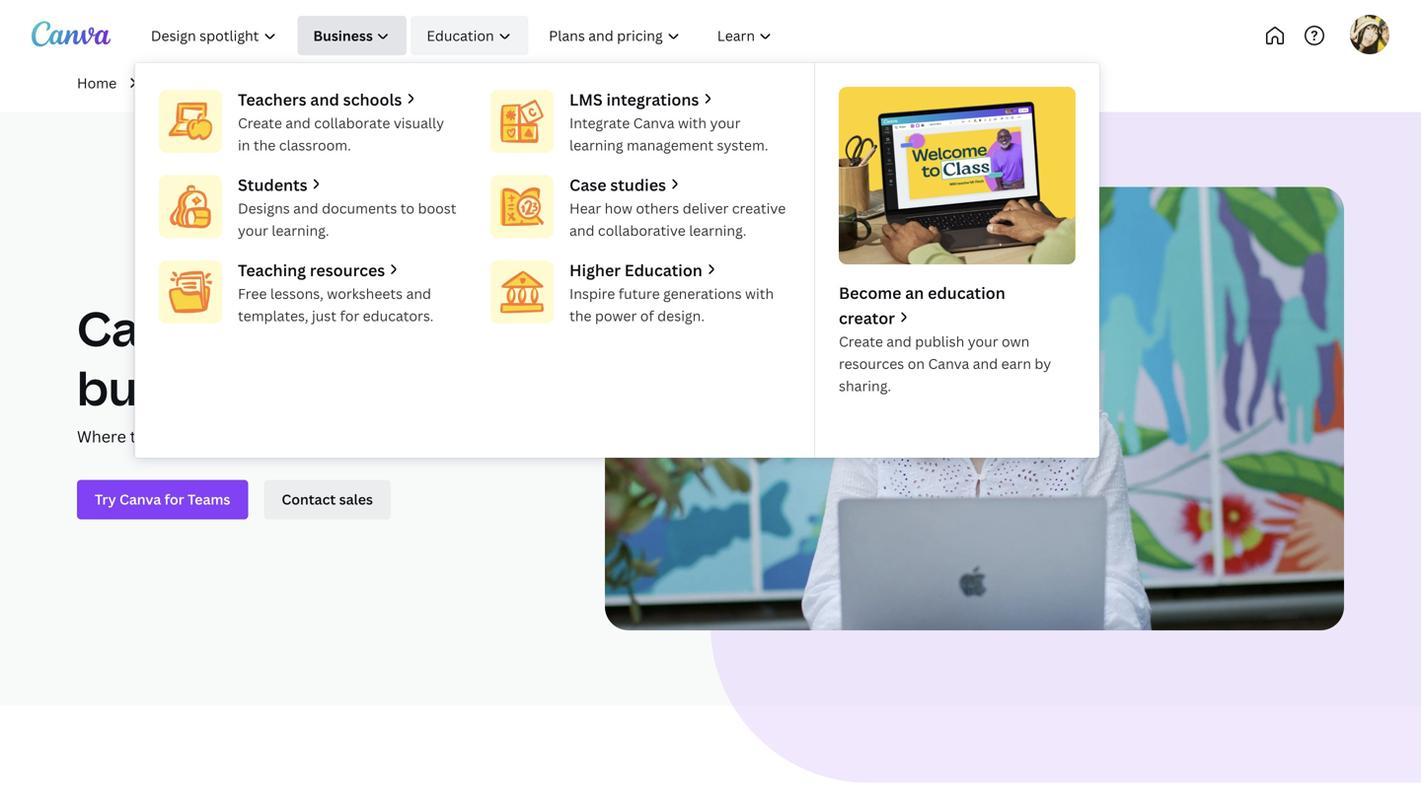Task type: locate. For each thing, give the bounding box(es) containing it.
and inside create and collaborate visually in the classroom.
[[286, 114, 311, 132]]

1 vertical spatial education
[[625, 259, 703, 281]]

1 horizontal spatial resources
[[839, 354, 904, 373]]

0 vertical spatial create
[[238, 114, 282, 132]]

teachers and schools
[[238, 89, 402, 110]]

with up management at the top of page
[[678, 114, 707, 132]]

integrate canva with your learning management system.
[[569, 114, 768, 154]]

and down hear
[[569, 221, 595, 240]]

resources up worksheets
[[310, 259, 385, 281]]

0 horizontal spatial the
[[253, 136, 276, 154]]

case
[[569, 174, 606, 195]]

education
[[928, 282, 1005, 303]]

and down the students at the left of page
[[293, 199, 318, 218]]

canva for your business where teams create their best work, together.
[[77, 295, 428, 447]]

their
[[233, 426, 269, 447]]

for
[[234, 295, 307, 360], [340, 306, 359, 325]]

for left the just
[[234, 295, 307, 360]]

management
[[627, 136, 714, 154]]

education inside dropdown button
[[427, 26, 494, 45]]

free lessons, worksheets and templates, just for educators.
[[238, 284, 434, 325]]

teams
[[130, 426, 177, 447]]

education button
[[410, 16, 528, 55]]

create and collaborate visually in the classroom.
[[238, 114, 444, 154]]

together.
[[355, 426, 424, 447]]

education menu
[[134, 63, 1099, 458]]

creative
[[732, 199, 786, 218]]

and up collaborate
[[310, 89, 339, 110]]

your
[[710, 114, 741, 132], [238, 221, 268, 240], [317, 295, 428, 360], [968, 332, 998, 351]]

with right generations
[[745, 284, 774, 303]]

and up 'educators.'
[[406, 284, 431, 303]]

generations
[[663, 284, 742, 303]]

integrations
[[606, 89, 699, 110]]

2 learning. from the left
[[689, 221, 747, 240]]

the
[[253, 136, 276, 154], [569, 306, 592, 325]]

0 horizontal spatial for
[[234, 295, 307, 360]]

just
[[312, 306, 337, 325]]

case studies
[[569, 174, 666, 195]]

0 vertical spatial with
[[678, 114, 707, 132]]

collaborate
[[314, 114, 390, 132]]

canva inside 'canva for your business where teams create their best work, together.'
[[77, 295, 224, 360]]

canva
[[633, 114, 675, 132], [77, 295, 224, 360], [928, 354, 969, 373]]

education up visually
[[427, 26, 494, 45]]

to
[[400, 199, 415, 218]]

1 vertical spatial resources
[[839, 354, 904, 373]]

learning. down deliver
[[689, 221, 747, 240]]

1 horizontal spatial create
[[839, 332, 883, 351]]

and inside designs and documents to boost your learning.
[[293, 199, 318, 218]]

top level navigation element
[[134, 16, 1099, 458]]

lms integrations
[[569, 89, 699, 110]]

0 horizontal spatial with
[[678, 114, 707, 132]]

learning. up teaching resources
[[272, 221, 329, 240]]

learning.
[[272, 221, 329, 240], [689, 221, 747, 240]]

and left "earn"
[[973, 354, 998, 373]]

0 horizontal spatial create
[[238, 114, 282, 132]]

classroom.
[[279, 136, 351, 154]]

schools
[[343, 89, 402, 110]]

resources
[[310, 259, 385, 281], [839, 354, 904, 373]]

of
[[640, 306, 654, 325]]

1 horizontal spatial canva
[[633, 114, 675, 132]]

educators.
[[363, 306, 434, 325]]

0 vertical spatial education
[[427, 26, 494, 45]]

0 horizontal spatial learning.
[[272, 221, 329, 240]]

create inside create and collaborate visually in the classroom.
[[238, 114, 282, 132]]

teachers
[[238, 89, 307, 110]]

1 horizontal spatial learning.
[[689, 221, 747, 240]]

home link
[[77, 72, 117, 94]]

1 horizontal spatial education
[[625, 259, 703, 281]]

worksheets
[[327, 284, 403, 303]]

create
[[181, 426, 229, 447]]

teaching resources
[[238, 259, 385, 281]]

lms
[[569, 89, 603, 110]]

higher education
[[569, 259, 703, 281]]

create down teachers
[[238, 114, 282, 132]]

by
[[1035, 354, 1051, 373]]

the down inspire
[[569, 306, 592, 325]]

1 learning. from the left
[[272, 221, 329, 240]]

creator
[[839, 308, 895, 329]]

1 vertical spatial with
[[745, 284, 774, 303]]

publish
[[915, 332, 964, 351]]

0 vertical spatial resources
[[310, 259, 385, 281]]

home
[[77, 74, 117, 92]]

create
[[238, 114, 282, 132], [839, 332, 883, 351]]

resources up the sharing. in the top of the page
[[839, 354, 904, 373]]

and
[[310, 89, 339, 110], [286, 114, 311, 132], [293, 199, 318, 218], [569, 221, 595, 240], [406, 284, 431, 303], [887, 332, 912, 351], [973, 354, 998, 373]]

integrate
[[569, 114, 630, 132]]

1 horizontal spatial the
[[569, 306, 592, 325]]

2 horizontal spatial canva
[[928, 354, 969, 373]]

0 vertical spatial the
[[253, 136, 276, 154]]

your inside create and publish your own resources on canva and earn by sharing.
[[968, 332, 998, 351]]

for right the just
[[340, 306, 359, 325]]

create for teachers and schools
[[238, 114, 282, 132]]

for inside 'canva for your business where teams create their best work, together.'
[[234, 295, 307, 360]]

on
[[908, 354, 925, 373]]

create down creator
[[839, 332, 883, 351]]

become
[[839, 282, 901, 303]]

in
[[238, 136, 250, 154]]

system.
[[717, 136, 768, 154]]

education up future
[[625, 259, 703, 281]]

your inside 'canva for your business where teams create their best work, together.'
[[317, 295, 428, 360]]

inspire future generations with the power of design.
[[569, 284, 774, 325]]

education
[[427, 26, 494, 45], [625, 259, 703, 281]]

1 horizontal spatial with
[[745, 284, 774, 303]]

deliver
[[683, 199, 729, 218]]

1 vertical spatial create
[[839, 332, 883, 351]]

create inside create and publish your own resources on canva and earn by sharing.
[[839, 332, 883, 351]]

1 horizontal spatial for
[[340, 306, 359, 325]]

0 horizontal spatial canva
[[77, 295, 224, 360]]

1 vertical spatial the
[[569, 306, 592, 325]]

0 horizontal spatial education
[[427, 26, 494, 45]]

sharing.
[[839, 376, 891, 395]]

own
[[1002, 332, 1030, 351]]

with
[[678, 114, 707, 132], [745, 284, 774, 303]]

and up the "classroom."
[[286, 114, 311, 132]]

hear how others deliver creative and collaborative learning.
[[569, 199, 786, 240]]

the right in at top
[[253, 136, 276, 154]]



Task type: vqa. For each thing, say whether or not it's contained in the screenshot.
The Shared With You
no



Task type: describe. For each thing, give the bounding box(es) containing it.
and inside hear how others deliver creative and collaborative learning.
[[569, 221, 595, 240]]

templates,
[[238, 306, 308, 325]]

hear
[[569, 199, 601, 218]]

learning. inside hear how others deliver creative and collaborative learning.
[[689, 221, 747, 240]]

designs and documents to boost your learning.
[[238, 199, 456, 240]]

higher
[[569, 259, 621, 281]]

for inside free lessons, worksheets and templates, just for educators.
[[340, 306, 359, 325]]

learning
[[569, 136, 623, 154]]

students
[[238, 174, 308, 195]]

work,
[[310, 426, 352, 447]]

and up on
[[887, 332, 912, 351]]

0 horizontal spatial resources
[[310, 259, 385, 281]]

visually
[[394, 114, 444, 132]]

future
[[618, 284, 660, 303]]

canva inside create and publish your own resources on canva and earn by sharing.
[[928, 354, 969, 373]]

an
[[905, 282, 924, 303]]

business
[[77, 355, 280, 419]]

best
[[273, 426, 307, 447]]

education inside menu
[[625, 259, 703, 281]]

how
[[605, 199, 633, 218]]

with inside integrate canva with your learning management system.
[[678, 114, 707, 132]]

inspire
[[569, 284, 615, 303]]

solutions
[[148, 74, 211, 92]]

lessons,
[[270, 284, 324, 303]]

the inside create and collaborate visually in the classroom.
[[253, 136, 276, 154]]

free
[[238, 284, 267, 303]]

earn
[[1001, 354, 1031, 373]]

and inside free lessons, worksheets and templates, just for educators.
[[406, 284, 431, 303]]

your inside integrate canva with your learning management system.
[[710, 114, 741, 132]]

create for become an education creator
[[839, 332, 883, 351]]

create and publish your own resources on canva and earn by sharing.
[[839, 332, 1051, 395]]

others
[[636, 199, 679, 218]]

power
[[595, 306, 637, 325]]

where
[[77, 426, 126, 447]]

boost
[[418, 199, 456, 218]]

collaborative
[[598, 221, 686, 240]]

design.
[[657, 306, 705, 325]]

your inside designs and documents to boost your learning.
[[238, 221, 268, 240]]

canva inside integrate canva with your learning management system.
[[633, 114, 675, 132]]

studies
[[610, 174, 666, 195]]

documents
[[322, 199, 397, 218]]

with inside inspire future generations with the power of design.
[[745, 284, 774, 303]]

learning. inside designs and documents to boost your learning.
[[272, 221, 329, 240]]

become an education creator
[[839, 282, 1005, 329]]

teaching
[[238, 259, 306, 281]]

the inside inspire future generations with the power of design.
[[569, 306, 592, 325]]

resources inside create and publish your own resources on canva and earn by sharing.
[[839, 354, 904, 373]]

designs
[[238, 199, 290, 218]]



